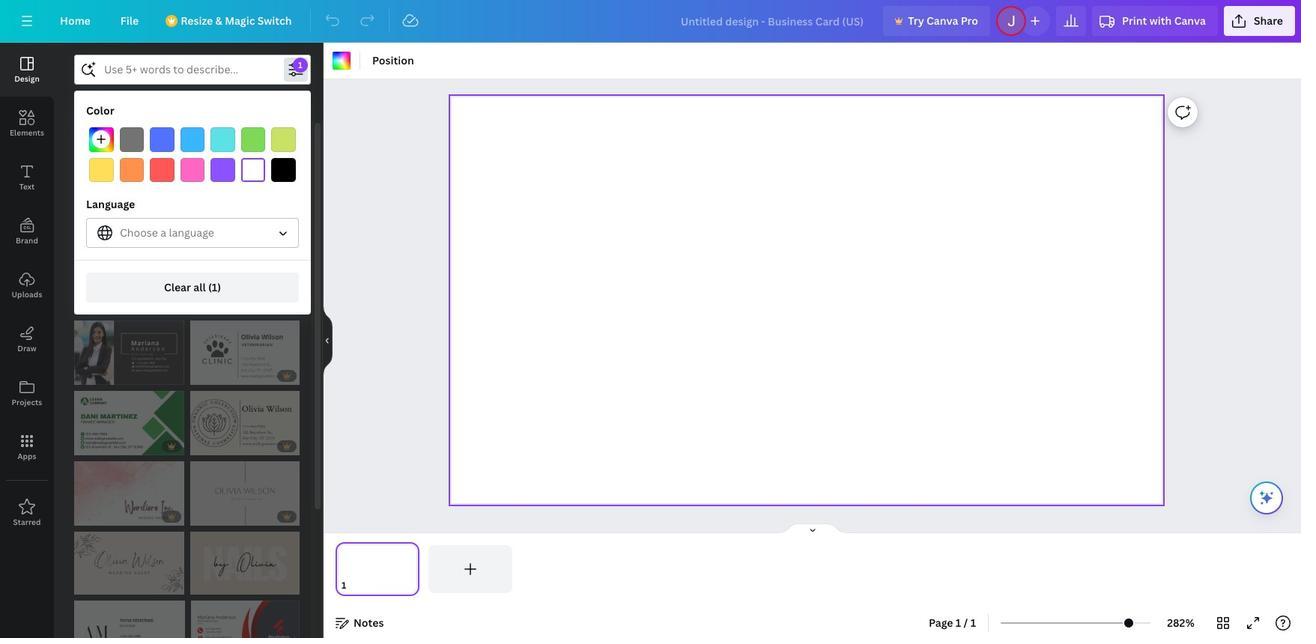 Task type: vqa. For each thing, say whether or not it's contained in the screenshot.
design title text field
yes



Task type: locate. For each thing, give the bounding box(es) containing it.
notes
[[354, 616, 384, 630]]

0 horizontal spatial canva
[[927, 13, 959, 28]]

magic
[[225, 13, 255, 28]]

0 horizontal spatial 1
[[956, 616, 962, 630]]

2 canva from the left
[[1175, 13, 1206, 28]]

projects button
[[0, 366, 54, 420]]

text
[[19, 181, 35, 192]]

coral red image
[[150, 158, 174, 182]]

White button
[[241, 158, 266, 182]]

brand
[[16, 235, 38, 246]]

1 horizontal spatial business
[[177, 139, 222, 154]]

Design title text field
[[669, 6, 878, 36]]

business inside button
[[83, 139, 128, 154]]

page 1 / 1
[[929, 616, 976, 630]]

position button
[[366, 49, 420, 73]]

business for business card
[[83, 139, 128, 154]]

choose
[[120, 226, 158, 240]]

design
[[14, 73, 40, 84]]

Turquoise blue button
[[211, 127, 235, 152]]

white image
[[241, 158, 266, 182], [241, 158, 266, 182]]

1 canva from the left
[[927, 13, 959, 28]]

pink image
[[180, 158, 205, 182]]

black and white simple personal business card group
[[190, 181, 300, 245]]

uploads button
[[0, 259, 54, 312]]

2 1 from the left
[[971, 616, 976, 630]]

templates button
[[74, 91, 203, 119]]

language
[[86, 197, 135, 211]]

Light blue button
[[180, 127, 205, 152]]

1 horizontal spatial canva
[[1175, 13, 1206, 28]]

home
[[60, 13, 90, 28]]

black and white dog cat veterinary clinic veterinarian single-side business card group
[[190, 321, 300, 385]]

2 business from the left
[[177, 139, 222, 154]]

pink aesthetic handwritten wedding agent business card group
[[74, 532, 184, 595]]

lime image
[[272, 127, 296, 152], [272, 127, 296, 152]]

purple image
[[211, 158, 235, 182]]

0 horizontal spatial business
[[83, 139, 128, 154]]

1 left '/'
[[956, 616, 962, 630]]

canva
[[927, 13, 959, 28], [1175, 13, 1206, 28]]

try
[[908, 13, 924, 28]]

/
[[964, 616, 968, 630]]

share
[[1254, 13, 1284, 28]]

282%
[[1168, 616, 1195, 630]]

black image
[[272, 158, 296, 182]]

pro
[[961, 13, 979, 28]]

pink image
[[180, 158, 205, 182]]

1 right '/'
[[971, 616, 976, 630]]

yellow image
[[89, 158, 114, 182], [89, 158, 114, 182]]

cards
[[224, 139, 252, 154]]

canva right "try"
[[927, 13, 959, 28]]

pink button
[[267, 133, 306, 163]]

#737373 image
[[120, 127, 144, 152]]

Page title text field
[[353, 578, 359, 593]]

side panel tab list
[[0, 43, 54, 540]]

position
[[372, 53, 414, 67]]

Grass green button
[[241, 127, 266, 152]]

color
[[86, 103, 114, 118]]

hide image
[[323, 305, 333, 377]]

Royal blue button
[[150, 127, 174, 152]]

resize & magic switch
[[181, 13, 292, 28]]

Orange button
[[120, 158, 144, 182]]

canva inside button
[[927, 13, 959, 28]]

starred button
[[0, 486, 54, 540]]

draw button
[[0, 312, 54, 366]]

business for business cards
[[177, 139, 222, 154]]

royal blue image
[[150, 127, 174, 152]]

1 horizontal spatial 1
[[971, 616, 976, 630]]

resize & magic switch button
[[157, 6, 304, 36]]

grass green image
[[241, 127, 266, 152], [241, 127, 266, 152]]

Black button
[[272, 158, 296, 182]]

cream and gray organic natural cosmetics single-side business card image
[[190, 391, 300, 456]]

1
[[956, 616, 962, 630], [971, 616, 976, 630]]

business
[[83, 139, 128, 154], [177, 139, 222, 154]]

cream and gray organic natural cosmetics single-side business card group
[[190, 391, 300, 456]]

card
[[130, 139, 153, 154]]

1 business from the left
[[83, 139, 128, 154]]

coral red image
[[150, 158, 174, 182]]

add a new color image
[[89, 127, 114, 152], [89, 127, 114, 152]]

canva right 'with'
[[1175, 13, 1206, 28]]

color option group
[[86, 124, 299, 185]]

light blue image
[[180, 127, 205, 152]]

try canva pro button
[[884, 6, 991, 36]]

blush pink typography nail artist business card group
[[190, 532, 300, 595]]

try canva pro
[[908, 13, 979, 28]]

print with canva
[[1122, 13, 1206, 28]]

business inside "button"
[[177, 139, 222, 154]]

apps
[[18, 451, 36, 462]]



Task type: describe. For each thing, give the bounding box(es) containing it.
text button
[[0, 151, 54, 205]]

notes button
[[330, 611, 390, 635]]

black image
[[272, 158, 296, 182]]

starred
[[13, 517, 41, 528]]

with
[[1150, 13, 1172, 28]]

business cards button
[[168, 133, 261, 163]]

print
[[1122, 13, 1147, 28]]

page 1 image
[[336, 545, 420, 593]]

blue grey minimalist modern business card group
[[74, 181, 184, 245]]

black and white dog cat veterinary clinic veterinarian single-side business card image
[[190, 321, 300, 385]]

canva assistant image
[[1258, 489, 1276, 507]]

#737373 image
[[120, 127, 144, 152]]

all
[[193, 280, 206, 295]]

business cards
[[177, 139, 252, 154]]

(1)
[[208, 280, 221, 295]]

resize
[[181, 13, 213, 28]]

file
[[120, 13, 139, 28]]

home link
[[48, 6, 102, 36]]

Purple button
[[211, 158, 235, 182]]

main menu bar
[[0, 0, 1302, 43]]

grey black modern elegant name initials monogram business card group
[[74, 251, 185, 315]]

brand button
[[0, 205, 54, 259]]

Language button
[[86, 218, 299, 248]]

turquoise blue image
[[211, 127, 235, 152]]

#ffffff image
[[333, 52, 351, 70]]

Pink button
[[180, 158, 205, 182]]

black white modern business card group
[[74, 321, 184, 385]]

clear all (1)
[[164, 280, 221, 295]]

draw
[[17, 343, 37, 354]]

business card
[[83, 139, 153, 154]]

green and white modern business card group
[[74, 391, 184, 456]]

clear
[[164, 280, 191, 295]]

purple image
[[211, 158, 235, 182]]

Lime button
[[272, 127, 296, 152]]

business card button
[[74, 133, 162, 163]]

minimalist beige interior designer business card group
[[190, 462, 300, 526]]

pink modern wedding organizer business card group
[[74, 462, 184, 526]]

&
[[215, 13, 222, 28]]

canva inside dropdown button
[[1175, 13, 1206, 28]]

language
[[169, 226, 214, 240]]

Yellow button
[[89, 158, 114, 182]]

a
[[161, 226, 166, 240]]

hide pages image
[[777, 523, 849, 535]]

Use 5+ words to describe... search field
[[104, 55, 281, 84]]

orange image
[[120, 158, 144, 182]]

Coral red button
[[150, 158, 174, 182]]

projects
[[12, 397, 42, 408]]

elements button
[[0, 97, 54, 151]]

file button
[[108, 6, 151, 36]]

uploads
[[12, 289, 42, 300]]

282% button
[[1157, 611, 1206, 635]]

apps button
[[0, 420, 54, 474]]

switch
[[258, 13, 292, 28]]

page
[[929, 616, 954, 630]]

clear all (1) button
[[86, 273, 299, 303]]

elements
[[10, 127, 44, 138]]

pink
[[276, 139, 297, 154]]

#737373 button
[[120, 127, 144, 152]]

share button
[[1224, 6, 1296, 36]]

design button
[[0, 43, 54, 97]]

light blue image
[[180, 127, 205, 152]]

print with canva button
[[1092, 6, 1218, 36]]

choose a language
[[120, 226, 214, 240]]

1 1 from the left
[[956, 616, 962, 630]]

turquoise blue image
[[211, 127, 235, 152]]

simple corporate business card group
[[191, 251, 300, 315]]

templates
[[112, 97, 165, 112]]

royal blue image
[[150, 127, 174, 152]]

orange image
[[120, 158, 144, 182]]



